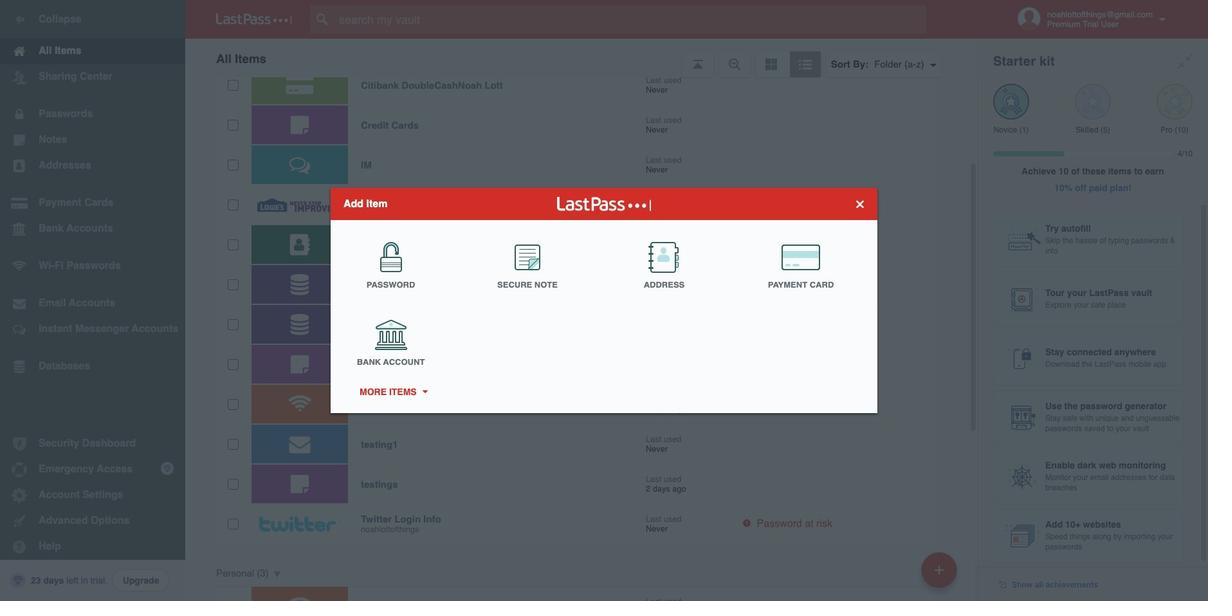 Task type: locate. For each thing, give the bounding box(es) containing it.
dialog
[[331, 188, 878, 413]]

search my vault text field
[[310, 5, 952, 33]]

caret right image
[[420, 390, 429, 394]]

new item image
[[935, 566, 944, 575]]



Task type: describe. For each thing, give the bounding box(es) containing it.
lastpass image
[[216, 14, 292, 25]]

vault options navigation
[[185, 39, 978, 77]]

Search search field
[[310, 5, 952, 33]]

new item navigation
[[917, 548, 966, 601]]

main navigation navigation
[[0, 0, 185, 601]]



Task type: vqa. For each thing, say whether or not it's contained in the screenshot.
New item 'Element'
no



